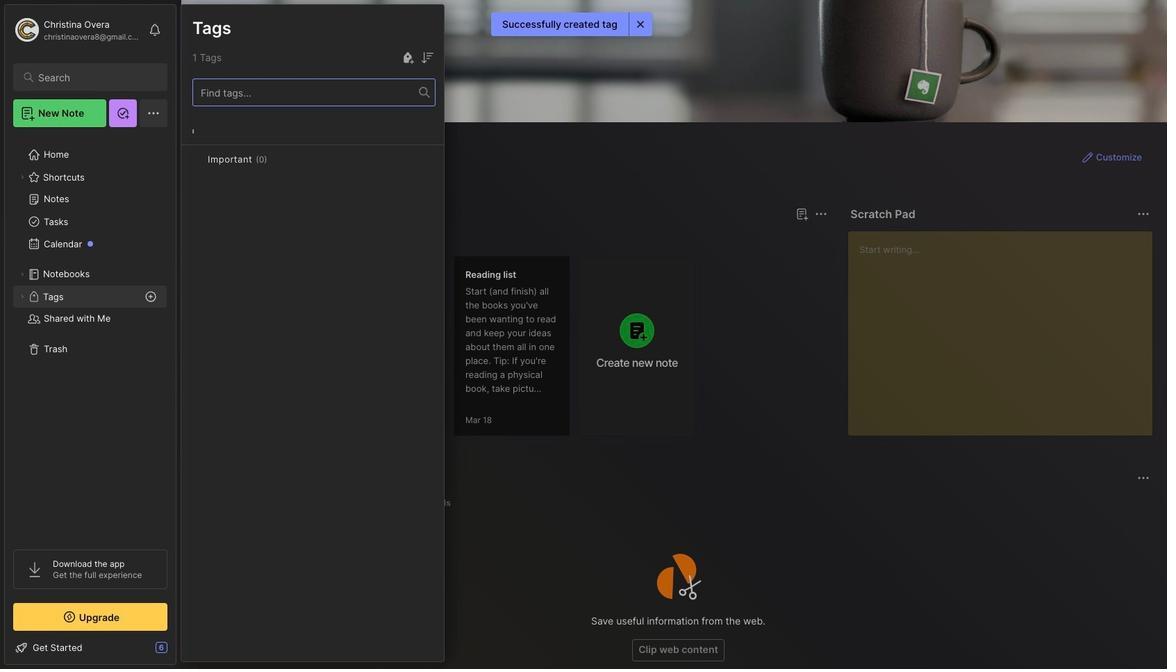 Task type: describe. For each thing, give the bounding box(es) containing it.
create new tag image
[[400, 49, 416, 66]]

click to collapse image
[[175, 643, 186, 660]]

main element
[[0, 0, 181, 669]]

1 vertical spatial row group
[[204, 256, 704, 445]]

expand notebooks image
[[18, 270, 26, 279]]



Task type: vqa. For each thing, say whether or not it's contained in the screenshot.
"cell"
no



Task type: locate. For each thing, give the bounding box(es) containing it.
0 vertical spatial row group
[[181, 117, 444, 192]]

tree inside main element
[[5, 135, 176, 537]]

Help and Learning task checklist field
[[5, 636, 176, 659]]

Search text field
[[38, 71, 155, 84]]

None search field
[[38, 69, 155, 85]]

Sort field
[[419, 49, 436, 66]]

row group
[[181, 117, 444, 192], [204, 256, 704, 445]]

Account field
[[13, 16, 142, 44]]

alert
[[491, 13, 652, 36]]

Start writing… text field
[[860, 231, 1152, 425]]

Find tags… text field
[[193, 83, 419, 102]]

tree
[[5, 135, 176, 537]]

expand tags image
[[18, 293, 26, 301]]

tab
[[206, 231, 247, 247], [206, 495, 259, 511], [418, 495, 457, 511]]

none search field inside main element
[[38, 69, 155, 85]]

sort options image
[[419, 49, 436, 66]]

tab list
[[206, 495, 1148, 511]]



